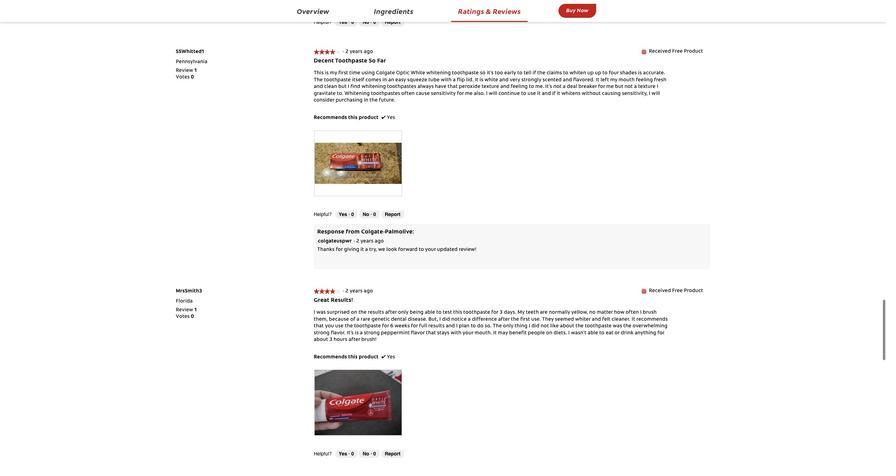Task type: locate. For each thing, give the bounding box(es) containing it.
0 vertical spatial 1
[[195, 68, 197, 73]]

for up difference
[[492, 311, 499, 316]]

1 helpful? from the top
[[314, 19, 332, 25]]

1 ⊞ from the top
[[642, 49, 647, 54]]

0 vertical spatial my
[[330, 71, 337, 76]]

received up accurate.
[[650, 49, 672, 54]]

1 product from the top
[[359, 116, 379, 121]]

2
[[346, 50, 349, 54], [357, 239, 360, 244], [346, 289, 349, 294]]

2 report button from the top
[[382, 211, 404, 219]]

only
[[398, 311, 409, 316], [504, 324, 514, 329]]

with up have
[[441, 78, 452, 83]]

⊞ received free product
[[642, 49, 704, 54], [642, 289, 704, 294]]

0 vertical spatial ⊞
[[642, 49, 647, 54]]

the
[[538, 71, 546, 76], [370, 98, 378, 103], [359, 311, 367, 316], [511, 318, 520, 323], [345, 324, 353, 329], [576, 324, 584, 329], [624, 324, 632, 329]]

recommends this product ✔ yes down the purchasing
[[314, 116, 395, 121]]

2 horizontal spatial it
[[557, 91, 561, 96]]

if
[[533, 71, 537, 76], [553, 91, 556, 96]]

it's inside i was surprised on the results after only being able to test this toothpaste for 3 days. my teeth are normally yellow, no matter how often i brush them, because of a rare genetic dental disease. but, i did notice a difference after the first use. they seemed whiter and felt cleaner. it recommends that you use the toothpaste for 6 weeks for full results and i plan to do so. the only thing i did not like about the toothpaste was the overwhelming strong flavor. it's is a strong peppermint flavor that stays with your mouth. it may benefit people on diets. i wasn't able to eat or drink anything for about 3 hours after brush!
[[347, 331, 354, 336]]

breaker
[[579, 85, 597, 90]]

2 for results!
[[346, 289, 349, 294]]

⊞ up accurate.
[[642, 49, 647, 54]]

was
[[317, 311, 326, 316], [613, 324, 623, 329]]

votes for great results!
[[176, 315, 190, 320]]

1 but from the left
[[339, 85, 347, 90]]

✔ for decent toothpaste so far
[[382, 116, 386, 121]]

the down days.
[[511, 318, 520, 323]]

received up the brush
[[650, 289, 672, 294]]

1 vertical spatial recommends
[[314, 355, 347, 360]]

1 list from the top
[[176, 68, 197, 81]]

1 vertical spatial first
[[521, 318, 531, 323]]

1 horizontal spatial results
[[429, 324, 445, 329]]

1 horizontal spatial the
[[493, 324, 502, 329]]

review photo 1. image for results!
[[315, 370, 402, 436]]

it's down scented
[[546, 85, 553, 90]]

the
[[314, 78, 323, 83], [493, 324, 502, 329]]

only up may on the bottom
[[504, 324, 514, 329]]

✔ down the peppermint at the left bottom of page
[[382, 355, 386, 360]]

1 vertical spatial 1
[[195, 308, 197, 313]]

thanks for giving it a try, we look forward to your updated review!
[[318, 248, 477, 253]]

after up dental
[[386, 311, 397, 316]]

2 vertical spatial after
[[349, 338, 360, 343]]

colgate-
[[361, 230, 385, 235]]

2 1 from the top
[[195, 308, 197, 313]]

them,
[[314, 318, 328, 323]]

white
[[411, 71, 426, 76]]

without
[[582, 91, 601, 96]]

too
[[495, 71, 504, 76]]

whitening down "comes"
[[362, 85, 386, 90]]

0 vertical spatial votes
[[176, 75, 190, 80]]

normally
[[549, 311, 571, 316]]

1 review from the top
[[176, 68, 193, 73]]

⊞
[[642, 49, 647, 54], [642, 289, 647, 294]]

but up to.
[[339, 85, 347, 90]]

strong
[[314, 331, 330, 336], [364, 331, 380, 336]]

will right also.
[[489, 91, 498, 96]]

received for decent toothpaste so far
[[650, 49, 672, 54]]

reviews
[[493, 6, 521, 16]]

review down florida
[[176, 308, 193, 313]]

2 recommends from the top
[[314, 355, 347, 360]]

1 vertical spatial use
[[335, 324, 344, 329]]

it right the giving
[[361, 248, 364, 253]]

overwhelming
[[633, 324, 668, 329]]

2 up decent toothpaste so far
[[346, 50, 349, 54]]

first left time
[[339, 71, 348, 76]]

1 horizontal spatial often
[[626, 311, 639, 316]]

2 vertical spatial 2
[[346, 289, 349, 294]]

it's inside this is my first time using colgate optic white whitening toothpaste so it's too early to tell if the claims to whiten up up to four shades is accurate. the toothpaste itself comes in an easy squeeze tube with a flip lid. it is white and very strongly scented and flavored. it left my mouth feeling fresh and clean but i find whitening toothpastes always have that peroxide texture and feeling to me. it's not a deal breaker for me but not a texture i gravitate to. whitening toothpastes often cause sensitivity for me also. i will continue to use it and if it whitens without causing sensitivity, i will consider purchasing in the future.
[[546, 85, 553, 90]]

2 strong from the left
[[364, 331, 380, 336]]

1 review 1 votes 0 from the top
[[176, 68, 197, 80]]

toothpastes down easy
[[387, 85, 417, 90]]

recommends down consider
[[314, 116, 347, 121]]

votes down florida
[[176, 315, 190, 320]]

received for great results!
[[650, 289, 672, 294]]

me down the 'peroxide'
[[465, 91, 473, 96]]

1 vertical spatial product
[[685, 289, 704, 294]]

that down the them,
[[314, 324, 324, 329]]

0 vertical spatial was
[[317, 311, 326, 316]]

2 report from the top
[[385, 212, 401, 217]]

first inside i was surprised on the results after only being able to test this toothpaste for 3 days. my teeth are normally yellow, no matter how often i brush them, because of a rare genetic dental disease. but, i did notice a difference after the first use. they seemed whiter and felt cleaner. it recommends that you use the toothpaste for 6 weeks for full results and i plan to do so. the only thing i did not like about the toothpaste was the overwhelming strong flavor. it's is a strong peppermint flavor that stays with your mouth. it may benefit people on diets. i wasn't able to eat or drink anything for about 3 hours after brush!
[[521, 318, 531, 323]]

it left may on the bottom
[[494, 331, 497, 336]]

this for results!
[[349, 355, 358, 360]]

forward
[[399, 248, 418, 253]]

1 received from the top
[[650, 49, 672, 54]]

toothpaste up flip
[[452, 71, 479, 76]]

toothpaste down 'felt'
[[585, 324, 612, 329]]

ago
[[364, 50, 373, 54], [375, 239, 384, 244], [364, 289, 373, 294]]

2 content helpfulness group from the top
[[314, 211, 404, 219]]

1 vertical spatial yes · 0
[[339, 212, 354, 217]]

results down but,
[[429, 324, 445, 329]]

3 no · 0 from the top
[[363, 451, 376, 457]]

able right wasn't
[[588, 331, 599, 336]]

0 vertical spatial recommends
[[314, 116, 347, 121]]

with down plan
[[451, 331, 462, 336]]

1 votes from the top
[[176, 75, 190, 80]]

mouth.
[[475, 331, 492, 336]]

i down fresh
[[657, 85, 659, 90]]

recommends for decent
[[314, 116, 347, 121]]

·
[[349, 19, 350, 25], [371, 19, 372, 25], [343, 50, 344, 54], [349, 212, 350, 217], [371, 212, 372, 217], [354, 239, 355, 244], [343, 289, 344, 294], [349, 451, 350, 457], [371, 451, 372, 457]]

1 down mrssmith3
[[195, 308, 197, 313]]

2 vertical spatial report
[[385, 451, 401, 457]]

1 horizontal spatial it's
[[546, 85, 553, 90]]

1 vertical spatial 2
[[357, 239, 360, 244]]

3 content helpfulness group from the top
[[314, 450, 404, 459]]

whiter
[[576, 318, 591, 323]]

future.
[[379, 98, 396, 103]]

1 report button from the top
[[382, 18, 404, 26]]

a up plan
[[468, 318, 471, 323]]

and
[[500, 78, 509, 83], [563, 78, 573, 83], [314, 85, 323, 90], [501, 85, 510, 90], [542, 91, 551, 96], [592, 318, 602, 323], [446, 324, 455, 329]]

list down florida
[[176, 307, 197, 321]]

2 review from the top
[[176, 308, 193, 313]]

me up causing
[[607, 85, 614, 90]]

1 vertical spatial about
[[314, 338, 328, 343]]

0 vertical spatial me
[[607, 85, 614, 90]]

hours
[[334, 338, 348, 343]]

0 vertical spatial about
[[561, 324, 575, 329]]

report button for great results!
[[382, 450, 404, 459]]

report button
[[382, 18, 404, 26], [382, 211, 404, 219], [382, 450, 404, 459]]

years up results!
[[350, 289, 363, 294]]

votes for decent toothpaste so far
[[176, 75, 190, 80]]

⊞ for great results!
[[642, 289, 647, 294]]

helpful? for decent
[[314, 212, 332, 217]]

years down response from colgate-palmolive:
[[361, 239, 374, 244]]

2 · 2 years ago from the top
[[343, 289, 376, 294]]

content helpfulness group
[[314, 18, 404, 26], [314, 211, 404, 219], [314, 450, 404, 459]]

0 vertical spatial list
[[176, 68, 197, 81]]

0 horizontal spatial it
[[361, 248, 364, 253]]

⊞ received free product up accurate.
[[642, 49, 704, 54]]

i left the find
[[348, 85, 350, 90]]

1
[[195, 68, 197, 73], [195, 308, 197, 313]]

1 vertical spatial review photo 1. image
[[315, 370, 402, 436]]

your inside i was surprised on the results after only being able to test this toothpaste for 3 days. my teeth are normally yellow, no matter how often i brush them, because of a rare genetic dental disease. but, i did notice a difference after the first use. they seemed whiter and felt cleaner. it recommends that you use the toothpaste for 6 weeks for full results and i plan to do so. the only thing i did not like about the toothpaste was the overwhelming strong flavor. it's is a strong peppermint flavor that stays with your mouth. it may benefit people on diets. i wasn't able to eat or drink anything for about 3 hours after brush!
[[463, 331, 474, 336]]

0 vertical spatial that
[[448, 85, 458, 90]]

1 vertical spatial that
[[314, 324, 324, 329]]

2 vertical spatial years
[[350, 289, 363, 294]]

my up clean at top left
[[330, 71, 337, 76]]

for down the disease.
[[411, 324, 418, 329]]

1 vertical spatial received
[[650, 289, 672, 294]]

0 vertical spatial years
[[350, 50, 363, 54]]

· 2 years ago up results!
[[343, 289, 376, 294]]

1 ✔ from the top
[[382, 116, 386, 121]]

product for great results!
[[685, 289, 704, 294]]

2 no from the top
[[363, 212, 370, 217]]

1 review photo 1. image from the top
[[315, 131, 402, 196]]

2 helpful? from the top
[[314, 212, 332, 217]]

1 horizontal spatial up
[[595, 71, 602, 76]]

0 vertical spatial helpful?
[[314, 19, 332, 25]]

to down strongly
[[529, 85, 535, 90]]

1 vertical spatial free
[[673, 289, 683, 294]]

recommends
[[637, 318, 668, 323]]

1 will from the left
[[489, 91, 498, 96]]

0 horizontal spatial your
[[426, 248, 436, 253]]

2 vertical spatial this
[[349, 355, 358, 360]]

it down me.
[[538, 91, 541, 96]]

review
[[176, 68, 193, 73], [176, 308, 193, 313]]

from
[[346, 230, 360, 235]]

1 product from the top
[[685, 49, 704, 54]]

1 vertical spatial your
[[463, 331, 474, 336]]

0 horizontal spatial it's
[[347, 331, 354, 336]]

0
[[352, 19, 354, 25], [374, 19, 376, 25], [191, 75, 194, 80], [352, 212, 354, 217], [374, 212, 376, 217], [191, 315, 194, 320], [352, 451, 354, 457], [374, 451, 376, 457]]

1 recommends from the top
[[314, 116, 347, 121]]

1 up from the left
[[588, 71, 594, 76]]

1 vertical spatial the
[[493, 324, 502, 329]]

if down scented
[[553, 91, 556, 96]]

free for decent toothpaste so far
[[673, 49, 683, 54]]

no
[[363, 19, 370, 25], [363, 212, 370, 217], [363, 451, 370, 457]]

1 vertical spatial product
[[359, 355, 379, 360]]

1 horizontal spatial not
[[554, 85, 562, 90]]

1 horizontal spatial after
[[386, 311, 397, 316]]

list for decent toothpaste so far
[[176, 68, 197, 81]]

2 list from the top
[[176, 307, 197, 321]]

1 vertical spatial ago
[[375, 239, 384, 244]]

a
[[453, 78, 456, 83], [563, 85, 566, 90], [635, 85, 637, 90], [365, 248, 368, 253], [357, 318, 360, 323], [468, 318, 471, 323], [360, 331, 363, 336]]

recommends this product ✔ yes
[[314, 116, 395, 121], [314, 355, 395, 360]]

use down me.
[[528, 91, 536, 96]]

often inside i was surprised on the results after only being able to test this toothpaste for 3 days. my teeth are normally yellow, no matter how often i brush them, because of a rare genetic dental disease. but, i did notice a difference after the first use. they seemed whiter and felt cleaner. it recommends that you use the toothpaste for 6 weeks for full results and i plan to do so. the only thing i did not like about the toothpaste was the overwhelming strong flavor. it's is a strong peppermint flavor that stays with your mouth. it may benefit people on diets. i wasn't able to eat or drink anything for about 3 hours after brush!
[[626, 311, 639, 316]]

claims
[[547, 71, 562, 76]]

0 vertical spatial product
[[359, 116, 379, 121]]

the inside this is my first time using colgate optic white whitening toothpaste so it's too early to tell if the claims to whiten up up to four shades is accurate. the toothpaste itself comes in an easy squeeze tube with a flip lid. it is white and very strongly scented and flavored. it left my mouth feeling fresh and clean but i find whitening toothpastes always have that peroxide texture and feeling to me. it's not a deal breaker for me but not a texture i gravitate to. whitening toothpastes often cause sensitivity for me also. i will continue to use it and if it whitens without causing sensitivity, i will consider purchasing in the future.
[[314, 78, 323, 83]]

2 up the giving
[[357, 239, 360, 244]]

1 vertical spatial me
[[465, 91, 473, 96]]

a up "sensitivity,"
[[635, 85, 637, 90]]

is right the this
[[325, 71, 329, 76]]

3
[[500, 311, 503, 316], [330, 338, 333, 343]]

⊞ received free product for great results!
[[642, 289, 704, 294]]

feeling down accurate.
[[637, 78, 653, 83]]

2 product from the top
[[359, 355, 379, 360]]

to right claims
[[564, 71, 569, 76]]

free
[[673, 49, 683, 54], [673, 289, 683, 294]]

use
[[528, 91, 536, 96], [335, 324, 344, 329]]

0 horizontal spatial did
[[443, 318, 451, 323]]

3 left days.
[[500, 311, 503, 316]]

review photo 1. image for toothpaste
[[315, 131, 402, 196]]

they
[[543, 318, 554, 323]]

0 vertical spatial it's
[[546, 85, 553, 90]]

overview button
[[290, 4, 337, 19]]

tell
[[524, 71, 532, 76]]

1 vertical spatial often
[[626, 311, 639, 316]]

1 vertical spatial recommends this product ✔ yes
[[314, 355, 395, 360]]

great results!
[[314, 298, 353, 304]]

often left cause
[[402, 91, 415, 96]]

0 vertical spatial review photo 1. image
[[315, 131, 402, 196]]

3 yes · 0 from the top
[[339, 451, 354, 457]]

review 1 votes 0 for decent toothpaste so far
[[176, 68, 197, 80]]

0 horizontal spatial often
[[402, 91, 415, 96]]

review down pennsylvania
[[176, 68, 193, 73]]

seemed
[[556, 318, 575, 323]]

1 horizontal spatial only
[[504, 324, 514, 329]]

on down like
[[547, 331, 553, 336]]

have
[[435, 85, 447, 90]]

the inside i was surprised on the results after only being able to test this toothpaste for 3 days. my teeth are normally yellow, no matter how often i brush them, because of a rare genetic dental disease. but, i did notice a difference after the first use. they seemed whiter and felt cleaner. it recommends that you use the toothpaste for 6 weeks for full results and i plan to do so. the only thing i did not like about the toothpaste was the overwhelming strong flavor. it's is a strong peppermint flavor that stays with your mouth. it may benefit people on diets. i wasn't able to eat or drink anything for about 3 hours after brush!
[[493, 324, 502, 329]]

great
[[314, 298, 330, 304]]

whitening
[[427, 71, 451, 76], [362, 85, 386, 90]]

after down days.
[[499, 318, 510, 323]]

in
[[383, 78, 387, 83], [364, 98, 369, 103]]

did
[[443, 318, 451, 323], [532, 324, 540, 329]]

1 vertical spatial helpful?
[[314, 212, 332, 217]]

so
[[480, 71, 486, 76]]

1 vertical spatial review 1 votes 0
[[176, 308, 197, 320]]

0 vertical spatial no
[[363, 19, 370, 25]]

will
[[489, 91, 498, 96], [652, 91, 661, 96]]

3 left hours
[[330, 338, 333, 343]]

not down scented
[[554, 85, 562, 90]]

often
[[402, 91, 415, 96], [626, 311, 639, 316]]

1 vertical spatial with
[[451, 331, 462, 336]]

0 vertical spatial received
[[650, 49, 672, 54]]

yes · 0 for toothpaste
[[339, 212, 354, 217]]

so
[[369, 58, 376, 64]]

free for great results!
[[673, 289, 683, 294]]

2 no · 0 from the top
[[363, 212, 376, 217]]

not inside i was surprised on the results after only being able to test this toothpaste for 3 days. my teeth are normally yellow, no matter how often i brush them, because of a rare genetic dental disease. but, i did notice a difference after the first use. they seemed whiter and felt cleaner. it recommends that you use the toothpaste for 6 weeks for full results and i plan to do so. the only thing i did not like about the toothpaste was the overwhelming strong flavor. it's is a strong peppermint flavor that stays with your mouth. it may benefit people on diets. i wasn't able to eat or drink anything for about 3 hours after brush!
[[541, 324, 549, 329]]

recommends this product ✔ yes down hours
[[314, 355, 395, 360]]

2 vertical spatial no
[[363, 451, 370, 457]]

1 ⊞ received free product from the top
[[642, 49, 704, 54]]

0 horizontal spatial the
[[314, 78, 323, 83]]

3 report button from the top
[[382, 450, 404, 459]]

eat
[[606, 331, 614, 336]]

strong down the you
[[314, 331, 330, 336]]

3 no from the top
[[363, 451, 370, 457]]

1 horizontal spatial in
[[383, 78, 387, 83]]

1 recommends this product ✔ yes from the top
[[314, 116, 395, 121]]

product for results!
[[359, 355, 379, 360]]

1 vertical spatial report button
[[382, 211, 404, 219]]

is down so
[[480, 78, 484, 83]]

content helpfulness group for toothpaste
[[314, 211, 404, 219]]

first up the thing
[[521, 318, 531, 323]]

a up brush!
[[360, 331, 363, 336]]

2 ⊞ from the top
[[642, 289, 647, 294]]

⊞ for decent toothpaste so far
[[642, 49, 647, 54]]

after
[[386, 311, 397, 316], [499, 318, 510, 323], [349, 338, 360, 343]]

1 horizontal spatial my
[[611, 78, 618, 83]]

2 product from the top
[[685, 289, 704, 294]]

benefit
[[510, 331, 527, 336]]

review photo 1. image
[[315, 131, 402, 196], [315, 370, 402, 436]]

1 horizontal spatial texture
[[639, 85, 656, 90]]

years for results!
[[350, 289, 363, 294]]

2 for toothpaste
[[346, 50, 349, 54]]

0 vertical spatial the
[[314, 78, 323, 83]]

2 ✔ from the top
[[382, 355, 386, 360]]

list for great results!
[[176, 307, 197, 321]]

2 vertical spatial yes · 0
[[339, 451, 354, 457]]

2 review photo 1. image from the top
[[315, 370, 402, 436]]

not
[[554, 85, 562, 90], [625, 85, 633, 90], [541, 324, 549, 329]]

0 vertical spatial report button
[[382, 18, 404, 26]]

ratings & reviews button
[[452, 4, 528, 22]]

no for toothpaste
[[363, 212, 370, 217]]

texture
[[482, 85, 500, 90], [639, 85, 656, 90]]

1 vertical spatial list
[[176, 307, 197, 321]]

1 report from the top
[[385, 19, 401, 25]]

me.
[[536, 85, 545, 90]]

2 free from the top
[[673, 289, 683, 294]]

0 horizontal spatial was
[[317, 311, 326, 316]]

toothpaste up clean at top left
[[324, 78, 351, 83]]

3 helpful? from the top
[[314, 451, 332, 457]]

not down mouth
[[625, 85, 633, 90]]

was up the them,
[[317, 311, 326, 316]]

notice
[[452, 318, 467, 323]]

a left try,
[[365, 248, 368, 253]]

2 yes · 0 from the top
[[339, 212, 354, 217]]

if right tell
[[533, 71, 537, 76]]

review for decent
[[176, 68, 193, 73]]

review 1 votes 0 for great results!
[[176, 308, 197, 320]]

1 · 2 years ago from the top
[[343, 50, 376, 54]]

1 vertical spatial was
[[613, 324, 623, 329]]

2 horizontal spatial that
[[448, 85, 458, 90]]

for down the 'peroxide'
[[457, 91, 464, 96]]

it's
[[546, 85, 553, 90], [347, 331, 354, 336]]

2 review 1 votes 0 from the top
[[176, 308, 197, 320]]

0 vertical spatial feeling
[[637, 78, 653, 83]]

no · 0 for results!
[[363, 451, 376, 457]]

about
[[561, 324, 575, 329], [314, 338, 328, 343]]

✔ down the future.
[[382, 116, 386, 121]]

1 horizontal spatial but
[[616, 85, 624, 90]]

did down use.
[[532, 324, 540, 329]]

with inside this is my first time using colgate optic white whitening toothpaste so it's too early to tell if the claims to whiten up up to four shades is accurate. the toothpaste itself comes in an easy squeeze tube with a flip lid. it is white and very strongly scented and flavored. it left my mouth feeling fresh and clean but i find whitening toothpastes always have that peroxide texture and feeling to me. it's not a deal breaker for me but not a texture i gravitate to. whitening toothpastes often cause sensitivity for me also. i will continue to use it and if it whitens without causing sensitivity, i will consider purchasing in the future.
[[441, 78, 452, 83]]

2 ⊞ received free product from the top
[[642, 289, 704, 294]]

in left an
[[383, 78, 387, 83]]

1 vertical spatial whitening
[[362, 85, 386, 90]]

2 vertical spatial report button
[[382, 450, 404, 459]]

up up flavored.
[[588, 71, 594, 76]]

your left updated
[[426, 248, 436, 253]]

the up strongly
[[538, 71, 546, 76]]

2 votes from the top
[[176, 315, 190, 320]]

0 horizontal spatial whitening
[[362, 85, 386, 90]]

texture up "sensitivity,"
[[639, 85, 656, 90]]

recommends
[[314, 116, 347, 121], [314, 355, 347, 360]]

peroxide
[[459, 85, 481, 90]]

a left deal
[[563, 85, 566, 90]]

1 horizontal spatial first
[[521, 318, 531, 323]]

teeth
[[526, 311, 539, 316]]

1 free from the top
[[673, 49, 683, 54]]

0 vertical spatial whitening
[[427, 71, 451, 76]]

2 received from the top
[[650, 289, 672, 294]]

0 horizontal spatial if
[[533, 71, 537, 76]]

1 horizontal spatial whitening
[[427, 71, 451, 76]]

product for decent toothpaste so far
[[685, 49, 704, 54]]

1 vertical spatial content helpfulness group
[[314, 211, 404, 219]]

1 vertical spatial 3
[[330, 338, 333, 343]]

1 vertical spatial ⊞ received free product
[[642, 289, 704, 294]]

it
[[538, 91, 541, 96], [557, 91, 561, 96], [361, 248, 364, 253]]

it right cleaner.
[[632, 318, 636, 323]]

ago for toothpaste
[[364, 50, 373, 54]]

will down fresh
[[652, 91, 661, 96]]

2 recommends this product ✔ yes from the top
[[314, 355, 395, 360]]

for down the overwhelming
[[658, 331, 665, 336]]

product
[[685, 49, 704, 54], [685, 289, 704, 294]]

this
[[314, 71, 324, 76]]

palmolive:
[[385, 230, 415, 235]]

3 report from the top
[[385, 451, 401, 457]]

1 horizontal spatial 3
[[500, 311, 503, 316]]

toothpastes
[[387, 85, 417, 90], [371, 91, 401, 96]]

1 vertical spatial ✔
[[382, 355, 386, 360]]

early
[[505, 71, 517, 76]]

for left 6
[[382, 324, 389, 329]]

1 1 from the top
[[195, 68, 197, 73]]

1 vertical spatial this
[[454, 311, 463, 316]]

your
[[426, 248, 436, 253], [463, 331, 474, 336]]

list
[[176, 68, 197, 81], [176, 307, 197, 321]]

of
[[351, 318, 356, 323]]

0 horizontal spatial my
[[330, 71, 337, 76]]

i right the thing
[[529, 324, 531, 329]]

1 horizontal spatial on
[[547, 331, 553, 336]]

0 vertical spatial if
[[533, 71, 537, 76]]

this inside i was surprised on the results after only being able to test this toothpaste for 3 days. my teeth are normally yellow, no matter how often i brush them, because of a rare genetic dental disease. but, i did notice a difference after the first use. they seemed whiter and felt cleaner. it recommends that you use the toothpaste for 6 weeks for full results and i plan to do so. the only thing i did not like about the toothpaste was the overwhelming strong flavor. it's is a strong peppermint flavor that stays with your mouth. it may benefit people on diets. i wasn't able to eat or drink anything for about 3 hours after brush!
[[454, 311, 463, 316]]

thanks
[[318, 248, 335, 253]]



Task type: describe. For each thing, give the bounding box(es) containing it.
four
[[609, 71, 619, 76]]

i down notice
[[457, 324, 458, 329]]

0 vertical spatial on
[[351, 311, 358, 316]]

no for results!
[[363, 451, 370, 457]]

1 horizontal spatial able
[[588, 331, 599, 336]]

purchasing
[[336, 98, 363, 103]]

the up drink
[[624, 324, 632, 329]]

squeeze
[[408, 78, 428, 83]]

this is my first time using colgate optic white whitening toothpaste so it's too early to tell if the claims to whiten up up to four shades is accurate. the toothpaste itself comes in an easy squeeze tube with a flip lid. it is white and very strongly scented and flavored. it left my mouth feeling fresh and clean but i find whitening toothpastes always have that peroxide texture and feeling to me. it's not a deal breaker for me but not a texture i gravitate to. whitening toothpastes often cause sensitivity for me also. i will continue to use it and if it whitens without causing sensitivity, i will consider purchasing in the future.
[[314, 71, 667, 103]]

1 for great
[[195, 308, 197, 313]]

so.
[[485, 324, 492, 329]]

2 horizontal spatial not
[[625, 85, 633, 90]]

gravitate
[[314, 91, 336, 96]]

toothpaste down rare
[[354, 324, 381, 329]]

product for toothpaste
[[359, 116, 379, 121]]

consider
[[314, 98, 335, 103]]

years for toothpaste
[[350, 50, 363, 54]]

to right continue
[[522, 91, 527, 96]]

and down me.
[[542, 91, 551, 96]]

fresh
[[655, 78, 667, 83]]

2 will from the left
[[652, 91, 661, 96]]

wasn't
[[572, 331, 587, 336]]

1 texture from the left
[[482, 85, 500, 90]]

and down no
[[592, 318, 602, 323]]

1 no · 0 from the top
[[363, 19, 376, 25]]

1 horizontal spatial me
[[607, 85, 614, 90]]

i right "sensitivity,"
[[649, 91, 651, 96]]

weeks
[[395, 324, 410, 329]]

causing
[[603, 91, 621, 96]]

1 vertical spatial if
[[553, 91, 556, 96]]

1 strong from the left
[[314, 331, 330, 336]]

1 no from the top
[[363, 19, 370, 25]]

the down of
[[345, 324, 353, 329]]

but,
[[429, 318, 439, 323]]

· 2 years ago for results!
[[343, 289, 376, 294]]

0 vertical spatial toothpastes
[[387, 85, 417, 90]]

i right diets.
[[569, 331, 570, 336]]

response from colgate-palmolive:
[[318, 230, 415, 235]]

it left left on the right of page
[[596, 78, 600, 83]]

yes for content helpfulness group related to toothpaste
[[339, 212, 347, 217]]

report button for decent toothpaste so far
[[382, 211, 404, 219]]

2 horizontal spatial after
[[499, 318, 510, 323]]

tube
[[429, 78, 440, 83]]

test
[[443, 311, 452, 316]]

plan
[[459, 324, 470, 329]]

itself
[[352, 78, 365, 83]]

to left test
[[437, 311, 442, 316]]

i right also.
[[487, 91, 488, 96]]

to right the "forward"
[[419, 248, 424, 253]]

1 vertical spatial only
[[504, 324, 514, 329]]

0 horizontal spatial able
[[425, 311, 436, 316]]

using
[[362, 71, 375, 76]]

colgateuspwr · 2 years ago
[[318, 239, 387, 244]]

2 up from the left
[[595, 71, 602, 76]]

shades
[[621, 71, 637, 76]]

0 vertical spatial in
[[383, 78, 387, 83]]

optic
[[396, 71, 410, 76]]

or
[[615, 331, 620, 336]]

surprised
[[327, 311, 350, 316]]

buy now
[[567, 6, 589, 14]]

ratings
[[459, 6, 485, 16]]

1 yes · 0 from the top
[[339, 19, 354, 25]]

sswhitted1
[[176, 50, 204, 54]]

to.
[[337, 91, 344, 96]]

i up the them,
[[314, 311, 316, 316]]

with inside i was surprised on the results after only being able to test this toothpaste for 3 days. my teeth are normally yellow, no matter how often i brush them, because of a rare genetic dental disease. but, i did notice a difference after the first use. they seemed whiter and felt cleaner. it recommends that you use the toothpaste for 6 weeks for full results and i plan to do so. the only thing i did not like about the toothpaste was the overwhelming strong flavor. it's is a strong peppermint flavor that stays with your mouth. it may benefit people on diets. i wasn't able to eat or drink anything for about 3 hours after brush!
[[451, 331, 462, 336]]

also.
[[474, 91, 485, 96]]

decent toothpaste so far
[[314, 58, 386, 64]]

· 2 years ago for toothpaste
[[343, 50, 376, 54]]

✔ for great results!
[[382, 355, 386, 360]]

lid.
[[467, 78, 474, 83]]

dental
[[391, 318, 407, 323]]

no · 0 for toothpaste
[[363, 212, 376, 217]]

0 horizontal spatial 3
[[330, 338, 333, 343]]

ago for results!
[[364, 289, 373, 294]]

accurate.
[[644, 71, 666, 76]]

flip
[[457, 78, 465, 83]]

use inside this is my first time using colgate optic white whitening toothpaste so it's too early to tell if the claims to whiten up up to four shades is accurate. the toothpaste itself comes in an easy squeeze tube with a flip lid. it is white and very strongly scented and flavored. it left my mouth feeling fresh and clean but i find whitening toothpastes always have that peroxide texture and feeling to me. it's not a deal breaker for me but not a texture i gravitate to. whitening toothpastes often cause sensitivity for me also. i will continue to use it and if it whitens without causing sensitivity, i will consider purchasing in the future.
[[528, 91, 536, 96]]

and up gravitate
[[314, 85, 323, 90]]

thing
[[515, 324, 528, 329]]

0 horizontal spatial results
[[368, 311, 384, 316]]

and up deal
[[563, 78, 573, 83]]

it right lid.
[[475, 78, 479, 83]]

and up stays
[[446, 324, 455, 329]]

&
[[486, 6, 492, 16]]

full
[[420, 324, 428, 329]]

the left the future.
[[370, 98, 378, 103]]

is inside i was surprised on the results after only being able to test this toothpaste for 3 days. my teeth are normally yellow, no matter how often i brush them, because of a rare genetic dental disease. but, i did notice a difference after the first use. they seemed whiter and felt cleaner. it recommends that you use the toothpaste for 6 weeks for full results and i plan to do so. the only thing i did not like about the toothpaste was the overwhelming strong flavor. it's is a strong peppermint flavor that stays with your mouth. it may benefit people on diets. i wasn't able to eat or drink anything for about 3 hours after brush!
[[355, 331, 359, 336]]

now
[[578, 6, 589, 14]]

do
[[478, 324, 484, 329]]

for down left on the right of page
[[599, 85, 606, 90]]

updated
[[438, 248, 458, 253]]

look
[[387, 248, 397, 253]]

yes · 0 for results!
[[339, 451, 354, 457]]

0 horizontal spatial only
[[398, 311, 409, 316]]

1 horizontal spatial was
[[613, 324, 623, 329]]

a right of
[[357, 318, 360, 323]]

days.
[[504, 311, 517, 316]]

the up wasn't
[[576, 324, 584, 329]]

2 vertical spatial that
[[426, 331, 436, 336]]

for down the colgateuspwr
[[336, 248, 343, 253]]

the up rare
[[359, 311, 367, 316]]

a left flip
[[453, 78, 456, 83]]

this for toothpaste
[[349, 116, 358, 121]]

yes for 1st content helpfulness group from the top of the page
[[339, 19, 347, 25]]

0 horizontal spatial me
[[465, 91, 473, 96]]

1 for decent
[[195, 68, 197, 73]]

ingredients
[[374, 6, 414, 16]]

to up left on the right of page
[[603, 71, 608, 76]]

may
[[498, 331, 508, 336]]

1 vertical spatial years
[[361, 239, 374, 244]]

an
[[389, 78, 395, 83]]

white
[[485, 78, 499, 83]]

clean
[[324, 85, 337, 90]]

easy
[[396, 78, 406, 83]]

1 vertical spatial did
[[532, 324, 540, 329]]

review for great
[[176, 308, 193, 313]]

to left the do
[[471, 324, 476, 329]]

is right shades
[[639, 71, 642, 76]]

ratings & reviews
[[459, 6, 521, 16]]

report for great results!
[[385, 451, 401, 457]]

helpful? for great
[[314, 451, 332, 457]]

0 vertical spatial your
[[426, 248, 436, 253]]

try,
[[370, 248, 377, 253]]

find
[[351, 85, 361, 90]]

6
[[391, 324, 394, 329]]

yes for results!'s content helpfulness group
[[339, 451, 347, 457]]

flavored.
[[574, 78, 595, 83]]

ingredients button
[[367, 4, 421, 19]]

recommends for great
[[314, 355, 347, 360]]

i left the brush
[[641, 311, 642, 316]]

⊞ received free product for decent toothpaste so far
[[642, 49, 704, 54]]

and down the too
[[500, 78, 509, 83]]

how
[[615, 311, 625, 316]]

1 vertical spatial results
[[429, 324, 445, 329]]

we
[[379, 248, 386, 253]]

being
[[410, 311, 424, 316]]

0 vertical spatial 3
[[500, 311, 503, 316]]

2 but from the left
[[616, 85, 624, 90]]

to left eat
[[600, 331, 605, 336]]

recommends this product ✔ yes for results!
[[314, 355, 395, 360]]

flavor.
[[331, 331, 346, 336]]

florida
[[176, 300, 193, 305]]

0 horizontal spatial in
[[364, 98, 369, 103]]

continue
[[499, 91, 520, 96]]

drink
[[621, 331, 634, 336]]

review!
[[459, 248, 477, 253]]

use inside i was surprised on the results after only being able to test this toothpaste for 3 days. my teeth are normally yellow, no matter how often i brush them, because of a rare genetic dental disease. but, i did notice a difference after the first use. they seemed whiter and felt cleaner. it recommends that you use the toothpaste for 6 weeks for full results and i plan to do so. the only thing i did not like about the toothpaste was the overwhelming strong flavor. it's is a strong peppermint flavor that stays with your mouth. it may benefit people on diets. i wasn't able to eat or drink anything for about 3 hours after brush!
[[335, 324, 344, 329]]

1 content helpfulness group from the top
[[314, 18, 404, 26]]

1 vertical spatial toothpastes
[[371, 91, 401, 96]]

sensitivity
[[431, 91, 456, 96]]

0 horizontal spatial after
[[349, 338, 360, 343]]

diets.
[[554, 331, 568, 336]]

comes
[[366, 78, 382, 83]]

1 vertical spatial on
[[547, 331, 553, 336]]

report for decent toothpaste so far
[[385, 212, 401, 217]]

first inside this is my first time using colgate optic white whitening toothpaste so it's too early to tell if the claims to whiten up up to four shades is accurate. the toothpaste itself comes in an easy squeeze tube with a flip lid. it is white and very strongly scented and flavored. it left my mouth feeling fresh and clean but i find whitening toothpastes always have that peroxide texture and feeling to me. it's not a deal breaker for me but not a texture i gravitate to. whitening toothpastes often cause sensitivity for me also. i will continue to use it and if it whitens without causing sensitivity, i will consider purchasing in the future.
[[339, 71, 348, 76]]

overview
[[297, 6, 330, 16]]

often inside this is my first time using colgate optic white whitening toothpaste so it's too early to tell if the claims to whiten up up to four shades is accurate. the toothpaste itself comes in an easy squeeze tube with a flip lid. it is white and very strongly scented and flavored. it left my mouth feeling fresh and clean but i find whitening toothpastes always have that peroxide texture and feeling to me. it's not a deal breaker for me but not a texture i gravitate to. whitening toothpastes often cause sensitivity for me also. i will continue to use it and if it whitens without causing sensitivity, i will consider purchasing in the future.
[[402, 91, 415, 96]]

content helpfulness group for results!
[[314, 450, 404, 459]]

and up continue
[[501, 85, 510, 90]]

disease.
[[408, 318, 428, 323]]

you
[[325, 324, 334, 329]]

it's
[[487, 71, 494, 76]]

1 horizontal spatial it
[[538, 91, 541, 96]]

that inside this is my first time using colgate optic white whitening toothpaste so it's too early to tell if the claims to whiten up up to four shades is accurate. the toothpaste itself comes in an easy squeeze tube with a flip lid. it is white and very strongly scented and flavored. it left my mouth feeling fresh and clean but i find whitening toothpastes always have that peroxide texture and feeling to me. it's not a deal breaker for me but not a texture i gravitate to. whitening toothpastes often cause sensitivity for me also. i will continue to use it and if it whitens without causing sensitivity, i will consider purchasing in the future.
[[448, 85, 458, 90]]

i right but,
[[440, 318, 441, 323]]

recommends this product ✔ yes for toothpaste
[[314, 116, 395, 121]]

colgate
[[376, 71, 395, 76]]

0 horizontal spatial feeling
[[511, 85, 528, 90]]

whitening
[[345, 91, 370, 96]]

rare
[[361, 318, 371, 323]]

difference
[[472, 318, 497, 323]]

to left tell
[[518, 71, 523, 76]]

0 vertical spatial after
[[386, 311, 397, 316]]

2 texture from the left
[[639, 85, 656, 90]]

brush!
[[362, 338, 377, 343]]

toothpaste up difference
[[464, 311, 491, 316]]

are
[[541, 311, 548, 316]]

mouth
[[619, 78, 635, 83]]

use.
[[532, 318, 541, 323]]

no
[[590, 311, 596, 316]]



Task type: vqa. For each thing, say whether or not it's contained in the screenshot.
first texture from the right
yes



